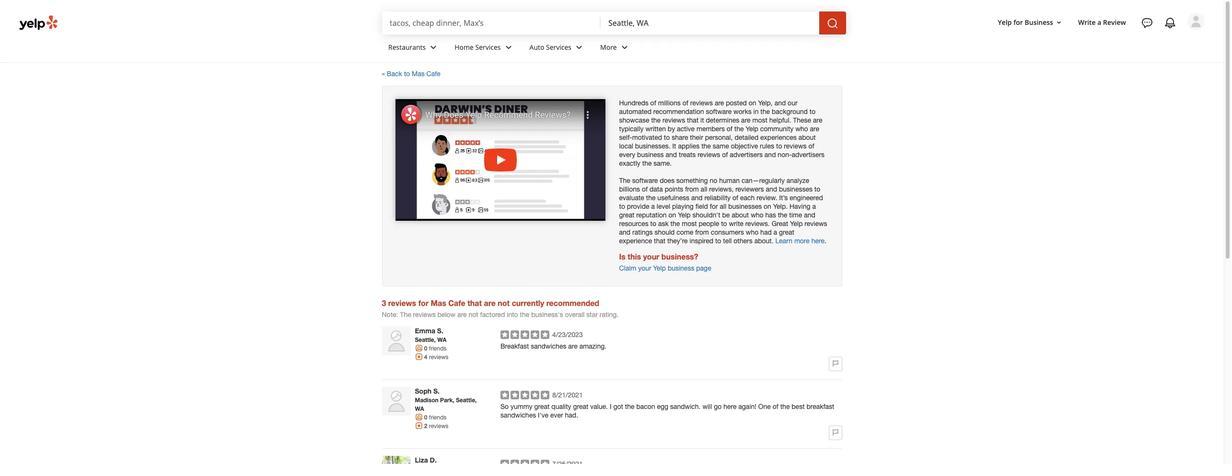 Task type: locate. For each thing, give the bounding box(es) containing it.
ask
[[658, 220, 669, 228]]

mas right back
[[412, 70, 425, 78]]

0 for emma
[[424, 345, 428, 352]]

24 chevron down v2 image inside restaurants link
[[428, 42, 439, 53]]

2 advertisers from the left
[[792, 151, 825, 159]]

1 vertical spatial not
[[469, 311, 478, 319]]

s. for soph s.
[[433, 387, 440, 395]]

quality
[[552, 403, 571, 411]]

your right the this
[[643, 252, 660, 261]]

not left factored
[[469, 311, 478, 319]]

1 vertical spatial cafe
[[448, 299, 466, 308]]

0 horizontal spatial about
[[732, 211, 749, 219]]

1 vertical spatial business
[[668, 265, 695, 272]]

2 24 chevron down v2 image from the left
[[574, 42, 585, 53]]

cafe for to
[[427, 70, 441, 78]]

reviewers
[[736, 186, 764, 193]]

a down engineered
[[813, 203, 816, 210]]

0 vertical spatial here
[[812, 237, 825, 245]]

friends for emma s.
[[429, 346, 447, 352]]

for up emma
[[418, 299, 429, 308]]

0 vertical spatial the
[[619, 177, 631, 185]]

0 friends up 2 reviews
[[424, 414, 447, 421]]

rules
[[760, 142, 775, 150]]

0 horizontal spatial that
[[468, 299, 482, 308]]

0 vertical spatial who
[[796, 125, 808, 133]]

from up inspired at right bottom
[[695, 229, 709, 236]]

yelp down business?
[[653, 265, 666, 272]]

0 vertical spatial wa
[[437, 336, 447, 344]]

1 services from the left
[[475, 43, 501, 52]]

1 vertical spatial on
[[764, 203, 772, 210]]

more
[[795, 237, 810, 245]]

works
[[734, 108, 752, 116]]

1 horizontal spatial wa
[[437, 336, 447, 344]]

1 vertical spatial most
[[682, 220, 697, 228]]

2 friends from the top
[[429, 415, 447, 421]]

sandwiches
[[531, 343, 567, 350], [501, 412, 536, 419]]

0 vertical spatial friends
[[429, 346, 447, 352]]

who down these
[[796, 125, 808, 133]]

1 horizontal spatial on
[[749, 99, 757, 107]]

are
[[715, 99, 724, 107], [741, 117, 751, 124], [813, 117, 823, 124], [810, 125, 820, 133], [484, 299, 496, 308], [458, 311, 467, 319], [568, 343, 578, 350]]

can—regularly
[[742, 177, 785, 185]]

reviews up .
[[805, 220, 827, 228]]

0 up 2
[[424, 414, 428, 421]]

1 vertical spatial sandwiches
[[501, 412, 536, 419]]

1 vertical spatial 0
[[424, 414, 428, 421]]

0 horizontal spatial seattle,
[[415, 336, 436, 344]]

1 none field from the left
[[390, 18, 593, 28]]

1 vertical spatial friends
[[429, 415, 447, 421]]

reviews up it
[[690, 99, 713, 107]]

experiences
[[761, 134, 797, 141]]

1 vertical spatial businesses
[[729, 203, 762, 210]]

and left our
[[775, 99, 786, 107]]

1 vertical spatial here
[[724, 403, 737, 411]]

all
[[701, 186, 708, 193], [720, 203, 727, 210]]

egg
[[657, 403, 669, 411]]

1 vertical spatial that
[[654, 237, 666, 245]]

businesses
[[779, 186, 813, 193], [729, 203, 762, 210]]

most down in on the top of the page
[[753, 117, 768, 124]]

services for auto services
[[546, 43, 572, 52]]

sandwiches inside so yummy great quality great value. i got the bacon egg sandwich. will go here again! one of the best breakfast sandwiches i've ever had.
[[501, 412, 536, 419]]

0 vertical spatial mas
[[412, 70, 425, 78]]

1 horizontal spatial none field
[[609, 18, 812, 28]]

to down evaluate
[[619, 203, 625, 210]]

0 vertical spatial software
[[706, 108, 732, 116]]

advertisers up analyze
[[792, 151, 825, 159]]

24 chevron down v2 image right the restaurants
[[428, 42, 439, 53]]

reputation
[[637, 211, 667, 219]]

emma s. seattle, wa
[[415, 327, 447, 344]]

0 horizontal spatial 24 chevron down v2 image
[[428, 42, 439, 53]]

that left it
[[687, 117, 699, 124]]

to down experiences at the right top of page
[[776, 142, 782, 150]]

0 vertical spatial 5.0 star rating image
[[501, 331, 550, 339]]

for down the reliability
[[710, 203, 718, 210]]

and up "field"
[[691, 194, 703, 202]]

1 horizontal spatial advertisers
[[792, 151, 825, 159]]

background
[[772, 108, 808, 116]]

for
[[1014, 18, 1023, 27], [710, 203, 718, 210], [418, 299, 429, 308]]

business's
[[531, 311, 563, 319]]

on down level
[[669, 211, 676, 219]]

0 vertical spatial business
[[637, 151, 664, 159]]

0 friends for soph
[[424, 414, 447, 421]]

0 horizontal spatial advertisers
[[730, 151, 763, 159]]

s. right emma
[[437, 327, 444, 335]]

mas up below
[[431, 299, 446, 308]]

on down the "review." at the right of the page
[[764, 203, 772, 210]]

3 24 chevron down v2 image from the left
[[619, 42, 630, 53]]

of
[[651, 99, 656, 107], [683, 99, 689, 107], [727, 125, 733, 133], [809, 142, 815, 150], [722, 151, 728, 159], [642, 186, 648, 193], [733, 194, 739, 202], [773, 403, 779, 411]]

a up reputation
[[651, 203, 655, 210]]

0 horizontal spatial none field
[[390, 18, 593, 28]]

0 horizontal spatial on
[[669, 211, 676, 219]]

1 vertical spatial all
[[720, 203, 727, 210]]

reviews inside the software does something no human can—regularly analyze billions of data points from all reviews, reviewers and businesses to evaluate the usefulness and reliability of each review. it's engineered to provide a level playing field for all businesses on yelp. having a great reputation on yelp shouldn't be about who has the time and resources to ask the most people to write reviews. great yelp reviews and ratings should come from consumers who had a great experience that they're inspired to tell others about.
[[805, 220, 827, 228]]

0 vertical spatial 0 friends
[[424, 345, 447, 352]]

s. inside soph s. madison park, seattle, wa
[[433, 387, 440, 395]]

0 vertical spatial s.
[[437, 327, 444, 335]]

2 none field from the left
[[609, 18, 812, 28]]

mas for for
[[431, 299, 446, 308]]

of down determines
[[727, 125, 733, 133]]

about.
[[755, 237, 774, 245]]

1 horizontal spatial seattle,
[[456, 397, 477, 404]]

software up determines
[[706, 108, 732, 116]]

1 horizontal spatial software
[[706, 108, 732, 116]]

great up i've
[[534, 403, 550, 411]]

cafe for for
[[448, 299, 466, 308]]

2 horizontal spatial 24 chevron down v2 image
[[619, 42, 630, 53]]

reviews inside 2 reviews
[[429, 423, 449, 430]]

for inside 3 reviews for mas cafe that are not currently recommended note: the reviews below are not factored into the business's overall star rating.
[[418, 299, 429, 308]]

are right below
[[458, 311, 467, 319]]

0 horizontal spatial business
[[637, 151, 664, 159]]

home services
[[455, 43, 501, 52]]

search image
[[827, 18, 839, 29]]

level
[[657, 203, 670, 210]]

of right one
[[773, 403, 779, 411]]

great
[[772, 220, 788, 228]]

got
[[614, 403, 623, 411]]

helpful.
[[770, 117, 791, 124]]

wa down madison
[[415, 406, 424, 413]]

messages image
[[1142, 17, 1153, 29]]

1 5.0 star rating image from the top
[[501, 331, 550, 339]]

evaluate
[[619, 194, 644, 202]]

all down something at top right
[[701, 186, 708, 193]]

0 vertical spatial about
[[799, 134, 816, 141]]

breakfast
[[501, 343, 529, 350]]

advertisers down objective in the top of the page
[[730, 151, 763, 159]]

not
[[498, 299, 510, 308], [469, 311, 478, 319]]

« back to mas cafe
[[382, 70, 441, 78]]

businesses.
[[635, 142, 671, 150]]

1 vertical spatial 5.0 star rating image
[[501, 391, 550, 400]]

usefulness
[[658, 194, 690, 202]]

1 horizontal spatial 24 chevron down v2 image
[[574, 42, 585, 53]]

1 horizontal spatial businesses
[[779, 186, 813, 193]]

yelp down playing
[[678, 211, 691, 219]]

the right 'note:'
[[400, 311, 411, 319]]

1 horizontal spatial cafe
[[448, 299, 466, 308]]

that down should
[[654, 237, 666, 245]]

business down businesses.
[[637, 151, 664, 159]]

field
[[696, 203, 708, 210]]

shouldn't
[[693, 211, 721, 219]]

cafe inside 3 reviews for mas cafe that are not currently recommended note: the reviews below are not factored into the business's overall star rating.
[[448, 299, 466, 308]]

24 chevron down v2 image inside auto services link
[[574, 42, 585, 53]]

None search field
[[382, 12, 848, 35]]

1 vertical spatial software
[[632, 177, 658, 185]]

Near text field
[[609, 18, 812, 28]]

analyze
[[787, 177, 809, 185]]

yelp left business
[[998, 18, 1012, 27]]

businesses down analyze
[[779, 186, 813, 193]]

in
[[754, 108, 759, 116]]

software
[[706, 108, 732, 116], [632, 177, 658, 185]]

wa inside soph s. madison park, seattle, wa
[[415, 406, 424, 413]]

1 vertical spatial who
[[751, 211, 764, 219]]

2 vertical spatial on
[[669, 211, 676, 219]]

that up factored
[[468, 299, 482, 308]]

0 vertical spatial 0
[[424, 345, 428, 352]]

0 vertical spatial businesses
[[779, 186, 813, 193]]

1 horizontal spatial services
[[546, 43, 572, 52]]

24 chevron down v2 image for more
[[619, 42, 630, 53]]

that inside 3 reviews for mas cafe that are not currently recommended note: the reviews below are not factored into the business's overall star rating.
[[468, 299, 482, 308]]

1 horizontal spatial the
[[619, 177, 631, 185]]

2 vertical spatial that
[[468, 299, 482, 308]]

24 chevron down v2 image
[[428, 42, 439, 53], [574, 42, 585, 53], [619, 42, 630, 53]]

1 horizontal spatial business
[[668, 265, 695, 272]]

no
[[710, 177, 718, 185]]

yelp.
[[773, 203, 788, 210]]

0 horizontal spatial most
[[682, 220, 697, 228]]

0 horizontal spatial the
[[400, 311, 411, 319]]

0 vertical spatial for
[[1014, 18, 1023, 27]]

business
[[637, 151, 664, 159], [668, 265, 695, 272]]

5.0 star rating image
[[501, 331, 550, 339], [501, 391, 550, 400], [501, 460, 550, 465]]

yelp inside 'is this your business? claim your yelp business page'
[[653, 265, 666, 272]]

1 vertical spatial 0 friends
[[424, 414, 447, 421]]

None field
[[390, 18, 593, 28], [609, 18, 812, 28]]

0 horizontal spatial for
[[418, 299, 429, 308]]

something
[[677, 177, 708, 185]]

business
[[1025, 18, 1054, 27]]

write a review
[[1078, 18, 1126, 27]]

0 friends
[[424, 345, 447, 352], [424, 414, 447, 421]]

1 horizontal spatial not
[[498, 299, 510, 308]]

0 vertical spatial not
[[498, 299, 510, 308]]

the left the "best"
[[781, 403, 790, 411]]

2 0 friends from the top
[[424, 414, 447, 421]]

page
[[696, 265, 711, 272]]

0 vertical spatial seattle,
[[415, 336, 436, 344]]

0
[[424, 345, 428, 352], [424, 414, 428, 421]]

who down reviews.
[[746, 229, 759, 236]]

and down having
[[804, 211, 816, 219]]

1 vertical spatial mas
[[431, 299, 446, 308]]

24 chevron down v2 image inside more link
[[619, 42, 630, 53]]

2 0 from the top
[[424, 414, 428, 421]]

0 vertical spatial all
[[701, 186, 708, 193]]

to down the "be"
[[721, 220, 727, 228]]

personal,
[[705, 134, 733, 141]]

«
[[382, 70, 385, 78]]

0 friends for emma
[[424, 345, 447, 352]]

write
[[729, 220, 744, 228]]

0 vertical spatial cafe
[[427, 70, 441, 78]]

great
[[619, 211, 635, 219], [779, 229, 795, 236], [534, 403, 550, 411], [573, 403, 589, 411]]

about inside the software does something no human can—regularly analyze billions of data points from all reviews, reviewers and businesses to evaluate the usefulness and reliability of each review. it's engineered to provide a level playing field for all businesses on yelp. having a great reputation on yelp shouldn't be about who has the time and resources to ask the most people to write reviews. great yelp reviews and ratings should come from consumers who had a great experience that they're inspired to tell others about.
[[732, 211, 749, 219]]

reviews up non-
[[784, 142, 807, 150]]

1 24 chevron down v2 image from the left
[[428, 42, 439, 53]]

emma
[[415, 327, 435, 335]]

hundreds of millions of reviews are posted on yelp, and our automated recommendation software works in the background to showcase the reviews that it determines are most helpful. these are typically written by active members of the yelp community who are self-motivated to share their personal, detailed experiences about local businesses. it applies the same objective rules to reviews of every business and treats reviews of advertisers and non-advertisers exactly the same.
[[619, 99, 825, 167]]

s. inside emma s. seattle, wa
[[437, 327, 444, 335]]

reviews right 2
[[429, 423, 449, 430]]

1 friends from the top
[[429, 346, 447, 352]]

seattle, down emma
[[415, 336, 436, 344]]

sandwiches down yummy at left
[[501, 412, 536, 419]]

wa up 4 reviews
[[437, 336, 447, 344]]

1 vertical spatial the
[[400, 311, 411, 319]]

on inside hundreds of millions of reviews are posted on yelp, and our automated recommendation software works in the background to showcase the reviews that it determines are most helpful. these are typically written by active members of the yelp community who are self-motivated to share their personal, detailed experiences about local businesses. it applies the same objective rules to reviews of every business and treats reviews of advertisers and non-advertisers exactly the same.
[[749, 99, 757, 107]]

and up the "review." at the right of the page
[[766, 186, 777, 193]]

business down business?
[[668, 265, 695, 272]]

engineered
[[790, 194, 823, 202]]

2 horizontal spatial that
[[687, 117, 699, 124]]

that inside hundreds of millions of reviews are posted on yelp, and our automated recommendation software works in the background to showcase the reviews that it determines are most helpful. these are typically written by active members of the yelp community who are self-motivated to share their personal, detailed experiences about local businesses. it applies the same objective rules to reviews of every business and treats reviews of advertisers and non-advertisers exactly the same.
[[687, 117, 699, 124]]

that
[[687, 117, 699, 124], [654, 237, 666, 245], [468, 299, 482, 308]]

0 horizontal spatial services
[[475, 43, 501, 52]]

1 vertical spatial for
[[710, 203, 718, 210]]

about down these
[[799, 134, 816, 141]]

on
[[749, 99, 757, 107], [764, 203, 772, 210], [669, 211, 676, 219]]

0 horizontal spatial software
[[632, 177, 658, 185]]

1 horizontal spatial for
[[710, 203, 718, 210]]

1 vertical spatial seattle,
[[456, 397, 477, 404]]

here
[[812, 237, 825, 245], [724, 403, 737, 411]]

they're
[[668, 237, 688, 245]]

1 advertisers from the left
[[730, 151, 763, 159]]

2 horizontal spatial for
[[1014, 18, 1023, 27]]

learn
[[776, 237, 793, 245]]

2 vertical spatial 5.0 star rating image
[[501, 460, 550, 465]]

it
[[701, 117, 704, 124]]

seattle, right park,
[[456, 397, 477, 404]]

0 horizontal spatial wa
[[415, 406, 424, 413]]

2 5.0 star rating image from the top
[[501, 391, 550, 400]]

not up into
[[498, 299, 510, 308]]

advertisers
[[730, 151, 763, 159], [792, 151, 825, 159]]

had.
[[565, 412, 578, 419]]

24 chevron down v2 image
[[503, 42, 514, 53]]

the up billions
[[619, 177, 631, 185]]

1 horizontal spatial mas
[[431, 299, 446, 308]]

1 horizontal spatial about
[[799, 134, 816, 141]]

1 vertical spatial s.
[[433, 387, 440, 395]]

1 horizontal spatial most
[[753, 117, 768, 124]]

the up detailed on the top right of page
[[735, 125, 744, 133]]

yelp down time
[[790, 220, 803, 228]]

park,
[[440, 397, 454, 404]]

24 chevron down v2 image right more
[[619, 42, 630, 53]]

0 horizontal spatial here
[[724, 403, 737, 411]]

business inside 'is this your business? claim your yelp business page'
[[668, 265, 695, 272]]

here right go
[[724, 403, 737, 411]]

reviews
[[690, 99, 713, 107], [663, 117, 685, 124], [784, 142, 807, 150], [698, 151, 720, 159], [805, 220, 827, 228], [388, 299, 416, 308], [413, 311, 436, 319], [429, 354, 449, 361], [429, 423, 449, 430]]

2
[[424, 423, 428, 430]]

0 vertical spatial most
[[753, 117, 768, 124]]

sandwich.
[[670, 403, 701, 411]]

all up the "be"
[[720, 203, 727, 210]]

cafe up below
[[448, 299, 466, 308]]

businesses down each
[[729, 203, 762, 210]]

reviews right 4
[[429, 354, 449, 361]]

is
[[619, 252, 626, 261]]

1 0 from the top
[[424, 345, 428, 352]]

seattle, inside emma s. seattle, wa
[[415, 336, 436, 344]]

to up these
[[810, 108, 816, 116]]

1 horizontal spatial all
[[720, 203, 727, 210]]

is this your business? claim your yelp business page
[[619, 252, 711, 272]]

time
[[789, 211, 802, 219]]

yelp up detailed on the top right of page
[[746, 125, 759, 133]]

a
[[1098, 18, 1102, 27], [651, 203, 655, 210], [813, 203, 816, 210], [774, 229, 777, 236]]

0 horizontal spatial mas
[[412, 70, 425, 78]]

1 horizontal spatial that
[[654, 237, 666, 245]]

1 0 friends from the top
[[424, 345, 447, 352]]

the right into
[[520, 311, 530, 319]]

0 vertical spatial on
[[749, 99, 757, 107]]

5.0 star rating image for soph s.
[[501, 391, 550, 400]]

from
[[685, 186, 699, 193], [695, 229, 709, 236]]

friends up 4 reviews
[[429, 346, 447, 352]]

0 horizontal spatial cafe
[[427, 70, 441, 78]]

1 horizontal spatial here
[[812, 237, 825, 245]]

value.
[[590, 403, 608, 411]]

automated
[[619, 108, 652, 116]]

yelp for business
[[998, 18, 1054, 27]]

are right these
[[813, 117, 823, 124]]

0 vertical spatial that
[[687, 117, 699, 124]]

having
[[790, 203, 811, 210]]

services
[[475, 43, 501, 52], [546, 43, 572, 52]]

1 vertical spatial about
[[732, 211, 749, 219]]

mas inside 3 reviews for mas cafe that are not currently recommended note: the reviews below are not factored into the business's overall star rating.
[[431, 299, 446, 308]]

2 services from the left
[[546, 43, 572, 52]]

1 vertical spatial wa
[[415, 406, 424, 413]]

software up data
[[632, 177, 658, 185]]

active
[[677, 125, 695, 133]]

24 chevron down v2 image right "auto services"
[[574, 42, 585, 53]]

of down these
[[809, 142, 815, 150]]

the
[[619, 177, 631, 185], [400, 311, 411, 319]]

a right write
[[1098, 18, 1102, 27]]

2 vertical spatial for
[[418, 299, 429, 308]]

by
[[668, 125, 675, 133]]

are up factored
[[484, 299, 496, 308]]



Task type: vqa. For each thing, say whether or not it's contained in the screenshot.
the Is this your business? Claim your Yelp business page
yes



Task type: describe. For each thing, give the bounding box(es) containing it.
i've
[[538, 412, 549, 419]]

home services link
[[447, 35, 522, 62]]

that inside the software does something no human can—regularly analyze billions of data points from all reviews, reviewers and businesses to evaluate the usefulness and reliability of each review. it's engineered to provide a level playing field for all businesses on yelp. having a great reputation on yelp shouldn't be about who has the time and resources to ask the most people to write reviews. great yelp reviews and ratings should come from consumers who had a great experience that they're inspired to tell others about.
[[654, 237, 666, 245]]

for inside button
[[1014, 18, 1023, 27]]

restaurants
[[388, 43, 426, 52]]

to right back
[[404, 70, 410, 78]]

software inside hundreds of millions of reviews are posted on yelp, and our automated recommendation software works in the background to showcase the reviews that it determines are most helpful. these are typically written by active members of the yelp community who are self-motivated to share their personal, detailed experiences about local businesses. it applies the same objective rules to reviews of every business and treats reviews of advertisers and non-advertisers exactly the same.
[[706, 108, 732, 116]]

to down reputation
[[651, 220, 657, 228]]

the inside 3 reviews for mas cafe that are not currently recommended note: the reviews below are not factored into the business's overall star rating.
[[400, 311, 411, 319]]

yelp for business button
[[994, 14, 1067, 31]]

come
[[677, 229, 694, 236]]

showcase
[[619, 117, 650, 124]]

the inside the software does something no human can—regularly analyze billions of data points from all reviews, reviewers and businesses to evaluate the usefulness and reliability of each review. it's engineered to provide a level playing field for all businesses on yelp. having a great reputation on yelp shouldn't be about who has the time and resources to ask the most people to write reviews. great yelp reviews and ratings should come from consumers who had a great experience that they're inspired to tell others about.
[[619, 177, 631, 185]]

who inside hundreds of millions of reviews are posted on yelp, and our automated recommendation software works in the background to showcase the reviews that it determines are most helpful. these are typically written by active members of the yelp community who are self-motivated to share their personal, detailed experiences about local businesses. it applies the same objective rules to reviews of every business and treats reviews of advertisers and non-advertisers exactly the same.
[[796, 125, 808, 133]]

most inside the software does something no human can—regularly analyze billions of data points from all reviews, reviewers and businesses to evaluate the usefulness and reliability of each review. it's engineered to provide a level playing field for all businesses on yelp. having a great reputation on yelp shouldn't be about who has the time and resources to ask the most people to write reviews. great yelp reviews and ratings should come from consumers who had a great experience that they're inspired to tell others about.
[[682, 220, 697, 228]]

of down same
[[722, 151, 728, 159]]

people
[[699, 220, 719, 228]]

user actions element
[[991, 12, 1219, 71]]

for inside the software does something no human can—regularly analyze billions of data points from all reviews, reviewers and businesses to evaluate the usefulness and reliability of each review. it's engineered to provide a level playing field for all businesses on yelp. having a great reputation on yelp shouldn't be about who has the time and resources to ask the most people to write reviews. great yelp reviews and ratings should come from consumers who had a great experience that they're inspired to tell others about.
[[710, 203, 718, 210]]

determines
[[706, 117, 740, 124]]

most inside hundreds of millions of reviews are posted on yelp, and our automated recommendation software works in the background to showcase the reviews that it determines are most helpful. these are typically written by active members of the yelp community who are self-motivated to share their personal, detailed experiences about local businesses. it applies the same objective rules to reviews of every business and treats reviews of advertisers and non-advertisers exactly the same.
[[753, 117, 768, 124]]

wa inside emma s. seattle, wa
[[437, 336, 447, 344]]

about inside hundreds of millions of reviews are posted on yelp, and our automated recommendation software works in the background to showcase the reviews that it determines are most helpful. these are typically written by active members of the yelp community who are self-motivated to share their personal, detailed experiences about local businesses. it applies the same objective rules to reviews of every business and treats reviews of advertisers and non-advertisers exactly the same.
[[799, 134, 816, 141]]

the inside 3 reviews for mas cafe that are not currently recommended note: the reviews below are not factored into the business's overall star rating.
[[520, 311, 530, 319]]

24 chevron down v2 image for auto services
[[574, 42, 585, 53]]

are down these
[[810, 125, 820, 133]]

millions
[[658, 99, 681, 107]]

friends for soph s.
[[429, 415, 447, 421]]

16 chevron down v2 image
[[1055, 19, 1063, 26]]

had
[[761, 229, 772, 236]]

and down rules on the top of page
[[765, 151, 776, 159]]

share
[[672, 134, 688, 141]]

« back to mas cafe link
[[382, 70, 441, 78]]

here inside so yummy great quality great value. i got the bacon egg sandwich. will go here again! one of the best breakfast sandwiches i've ever had.
[[724, 403, 737, 411]]

1 vertical spatial from
[[695, 229, 709, 236]]

soph s. madison park, seattle, wa
[[415, 387, 477, 413]]

playing
[[672, 203, 694, 210]]

business categories element
[[381, 35, 1205, 62]]

experience
[[619, 237, 652, 245]]

the down "yelp."
[[778, 211, 788, 219]]

s. for emma s.
[[437, 327, 444, 335]]

treats
[[679, 151, 696, 159]]

soph s. image
[[382, 387, 411, 416]]

our
[[788, 99, 798, 107]]

self-
[[619, 134, 632, 141]]

reliability
[[705, 194, 731, 202]]

breakfast
[[807, 403, 835, 411]]

reviews up emma
[[413, 311, 436, 319]]

objective
[[731, 142, 758, 150]]

24 chevron down v2 image for restaurants
[[428, 42, 439, 53]]

to left tell
[[715, 237, 721, 245]]

of up the recommendation
[[683, 99, 689, 107]]

reviews.
[[746, 220, 770, 228]]

4 reviews
[[424, 354, 449, 361]]

breakfast sandwiches are amazing.
[[501, 343, 607, 350]]

reviews up by
[[663, 117, 685, 124]]

0 for soph
[[424, 414, 428, 421]]

the left same.
[[642, 160, 652, 167]]

to up engineered
[[815, 186, 821, 193]]

liza d.
[[415, 456, 437, 465]]

of left the millions
[[651, 99, 656, 107]]

below
[[438, 311, 456, 319]]

to down by
[[664, 134, 670, 141]]

none field near
[[609, 18, 812, 28]]

hundreds
[[619, 99, 649, 107]]

seattle, inside soph s. madison park, seattle, wa
[[456, 397, 477, 404]]

same.
[[654, 160, 672, 167]]

points
[[665, 186, 684, 193]]

more
[[600, 43, 617, 52]]

learn more here .
[[776, 237, 827, 245]]

the down their
[[702, 142, 711, 150]]

a inside write a review link
[[1098, 18, 1102, 27]]

reviews down same
[[698, 151, 720, 159]]

i
[[610, 403, 612, 411]]

are down works
[[741, 117, 751, 124]]

reviews inside 4 reviews
[[429, 354, 449, 361]]

software inside the software does something no human can—regularly analyze billions of data points from all reviews, reviewers and businesses to evaluate the usefulness and reliability of each review. it's engineered to provide a level playing field for all businesses on yelp. having a great reputation on yelp shouldn't be about who has the time and resources to ask the most people to write reviews. great yelp reviews and ratings should come from consumers who had a great experience that they're inspired to tell others about.
[[632, 177, 658, 185]]

auto services
[[530, 43, 572, 52]]

human
[[719, 177, 740, 185]]

notifications image
[[1165, 17, 1176, 29]]

0 vertical spatial from
[[685, 186, 699, 193]]

written
[[646, 125, 666, 133]]

reviews up 'note:'
[[388, 299, 416, 308]]

are left posted
[[715, 99, 724, 107]]

bacon
[[637, 403, 655, 411]]

5.0 star rating image for emma s.
[[501, 331, 550, 339]]

review
[[1103, 18, 1126, 27]]

3 5.0 star rating image from the top
[[501, 460, 550, 465]]

so
[[501, 403, 509, 411]]

yummy
[[511, 403, 533, 411]]

review.
[[757, 194, 778, 202]]

are down 4/23/2023
[[568, 343, 578, 350]]

each
[[740, 194, 755, 202]]

soph
[[415, 387, 432, 395]]

8/21/2021
[[552, 392, 583, 399]]

resources
[[619, 220, 649, 228]]

0 vertical spatial sandwiches
[[531, 343, 567, 350]]

the right got
[[625, 403, 635, 411]]

yelp inside button
[[998, 18, 1012, 27]]

yelp inside hundreds of millions of reviews are posted on yelp, and our automated recommendation software works in the background to showcase the reviews that it determines are most helpful. these are typically written by active members of the yelp community who are self-motivated to share their personal, detailed experiences about local businesses. it applies the same objective rules to reviews of every business and treats reviews of advertisers and non-advertisers exactly the same.
[[746, 125, 759, 133]]

amazing.
[[580, 343, 607, 350]]

it's
[[780, 194, 788, 202]]

of left data
[[642, 186, 648, 193]]

2 vertical spatial who
[[746, 229, 759, 236]]

claim
[[619, 265, 637, 272]]

the down data
[[646, 194, 656, 202]]

0 horizontal spatial not
[[469, 311, 478, 319]]

be
[[722, 211, 730, 219]]

3
[[382, 299, 386, 308]]

of inside so yummy great quality great value. i got the bacon egg sandwich. will go here again! one of the best breakfast sandwiches i've ever had.
[[773, 403, 779, 411]]

and down resources on the top of page
[[619, 229, 631, 236]]

great up had.
[[573, 403, 589, 411]]

emma s. image
[[382, 327, 411, 356]]

0 horizontal spatial all
[[701, 186, 708, 193]]

their
[[690, 134, 703, 141]]

the up written on the top right of the page
[[651, 117, 661, 124]]

it
[[673, 142, 676, 150]]

a right the had
[[774, 229, 777, 236]]

tell
[[723, 237, 732, 245]]

4
[[424, 354, 428, 361]]

great up resources on the top of page
[[619, 211, 635, 219]]

none field find
[[390, 18, 593, 28]]

2 horizontal spatial on
[[764, 203, 772, 210]]

members
[[697, 125, 725, 133]]

services for home services
[[475, 43, 501, 52]]

consumers
[[711, 229, 744, 236]]

2 reviews
[[424, 423, 449, 430]]

exactly
[[619, 160, 641, 167]]

4/23/2023
[[552, 331, 583, 339]]

0 vertical spatial your
[[643, 252, 660, 261]]

learn more here link
[[776, 237, 825, 245]]

Find text field
[[390, 18, 593, 28]]

mas for to
[[412, 70, 425, 78]]

this
[[628, 252, 641, 261]]

1 vertical spatial your
[[638, 265, 652, 272]]

posted
[[726, 99, 747, 107]]

billions
[[619, 186, 640, 193]]

great up 'learn' at the right bottom of the page
[[779, 229, 795, 236]]

of left each
[[733, 194, 739, 202]]

the down the yelp,
[[761, 108, 770, 116]]

every
[[619, 151, 636, 159]]

and down it
[[666, 151, 677, 159]]

recommended
[[547, 299, 600, 308]]

others
[[734, 237, 753, 245]]

more link
[[593, 35, 638, 62]]

business inside hundreds of millions of reviews are posted on yelp, and our automated recommendation software works in the background to showcase the reviews that it determines are most helpful. these are typically written by active members of the yelp community who are self-motivated to share their personal, detailed experiences about local businesses. it applies the same objective rules to reviews of every business and treats reviews of advertisers and non-advertisers exactly the same.
[[637, 151, 664, 159]]

write a review link
[[1075, 14, 1130, 31]]

auto
[[530, 43, 544, 52]]

3 reviews for mas cafe that are not currently recommended note: the reviews below are not factored into the business's overall star rating.
[[382, 299, 619, 319]]

the right ask
[[671, 220, 680, 228]]

0 horizontal spatial businesses
[[729, 203, 762, 210]]

tyler b. image
[[1188, 13, 1205, 30]]

restaurants link
[[381, 35, 447, 62]]



